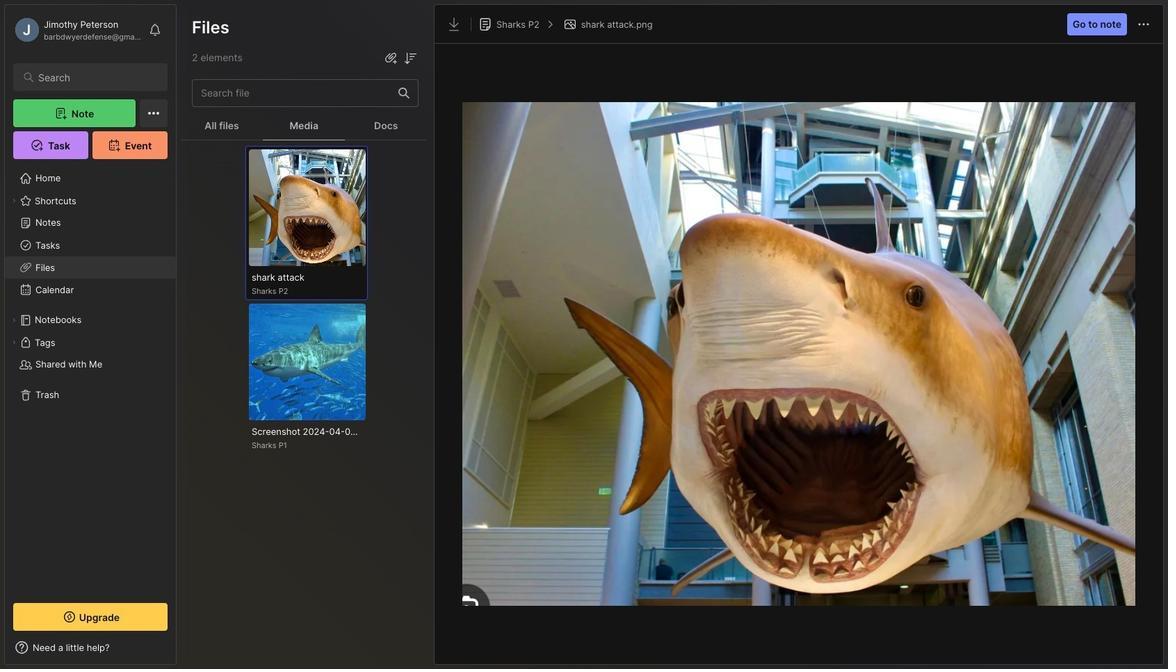 Task type: vqa. For each thing, say whether or not it's contained in the screenshot.
Home in MAIN element
no



Task type: describe. For each thing, give the bounding box(es) containing it.
Search text field
[[38, 71, 155, 84]]

expand tags image
[[10, 339, 18, 347]]

vhjsd field
[[402, 49, 419, 67]]

WHAT'S NEW field
[[5, 637, 176, 659]]

click to collapse image
[[176, 644, 186, 661]]

main element
[[0, 0, 181, 670]]

none search field inside main element
[[38, 69, 155, 86]]

More actions field
[[1136, 16, 1152, 32]]

preview image
[[462, 58, 1136, 651]]

Search file text field
[[193, 81, 390, 104]]



Task type: locate. For each thing, give the bounding box(es) containing it.
expand notebooks image
[[10, 316, 18, 325]]

Account field
[[13, 16, 142, 44]]

None search field
[[38, 69, 155, 86]]

tab list
[[181, 112, 430, 140]]



